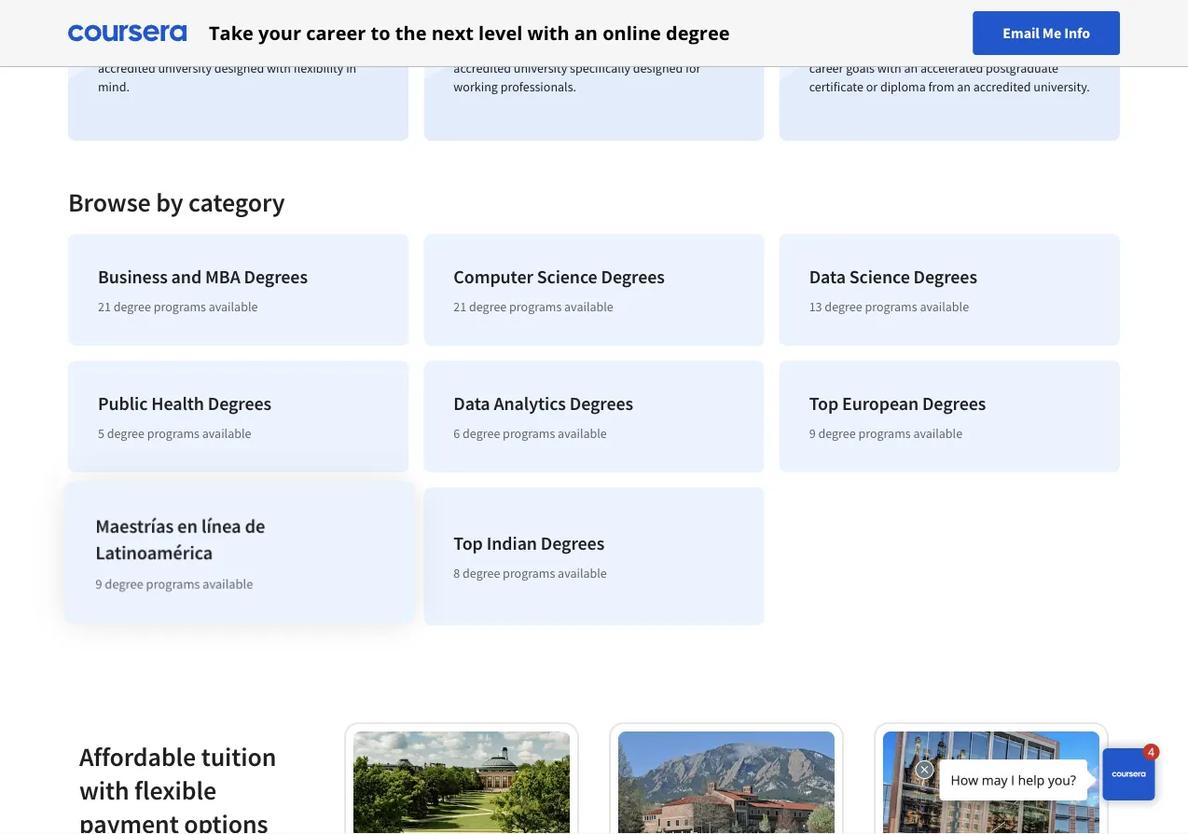 Task type: vqa. For each thing, say whether or not it's contained in the screenshot.
the
yes



Task type: locate. For each thing, give the bounding box(es) containing it.
your right the achieve
[[1060, 41, 1084, 58]]

2 horizontal spatial online
[[603, 20, 661, 46]]

available
[[209, 299, 258, 315], [564, 299, 614, 315], [920, 299, 969, 315], [202, 425, 251, 442], [558, 425, 607, 442], [914, 425, 963, 442], [558, 565, 607, 582], [202, 577, 252, 594]]

6 degree programs available
[[454, 425, 607, 442]]

available down línea
[[202, 577, 252, 594]]

from inside build your expertise to advance or switch your career. earn an online master's degree from an accredited university specifically designed for working professionals.
[[663, 41, 689, 58]]

already
[[809, 22, 850, 39]]

university up professionals.
[[514, 60, 567, 76]]

2 21 from the left
[[454, 299, 467, 315]]

to left the the
[[371, 20, 391, 46]]

study in-demand fields and learn job-ready skills with an online bachelor's degree from an accredited university designed with flexibility in mind. link
[[68, 0, 409, 141]]

1 horizontal spatial university
[[514, 60, 567, 76]]

2 horizontal spatial and
[[872, 41, 893, 58]]

flexibility
[[294, 60, 344, 76]]

skills right ready at the left
[[336, 22, 363, 39]]

an down expertise
[[521, 41, 535, 58]]

1 horizontal spatial top
[[809, 392, 839, 416]]

data up 13
[[809, 265, 846, 289]]

and left learn
[[227, 22, 248, 39]]

specifically
[[570, 60, 631, 76]]

email
[[1003, 24, 1040, 42]]

1 horizontal spatial science
[[850, 265, 910, 289]]

9 degree programs available
[[809, 425, 963, 442], [97, 577, 252, 594]]

from down accelerated
[[929, 78, 955, 95]]

9 degree programs available down the latinoamérica
[[97, 577, 252, 594]]

or inside already have your bachelor's degree? expand your knowledge and gain practical skills to achieve your career goals with an accelerated postgraduate certificate or diploma from an accredited university.
[[866, 78, 878, 95]]

available down top indian degrees
[[558, 565, 607, 582]]

and down "have"
[[872, 41, 893, 58]]

programs down european
[[859, 425, 911, 442]]

1 vertical spatial career
[[809, 60, 844, 76]]

2 horizontal spatial accredited
[[974, 78, 1031, 95]]

21
[[98, 299, 111, 315], [454, 299, 467, 315]]

degree for business and mba degrees
[[114, 299, 151, 315]]

accredited up mind. at the top of page
[[98, 60, 155, 76]]

accredited for earn
[[454, 60, 511, 76]]

1 horizontal spatial 9
[[809, 425, 816, 442]]

degree down switch
[[623, 41, 661, 58]]

available down top european degrees
[[914, 425, 963, 442]]

programs down top indian degrees
[[503, 565, 555, 582]]

21 down business
[[98, 299, 111, 315]]

9 down top european degrees
[[809, 425, 816, 442]]

2 vertical spatial and
[[171, 265, 202, 289]]

and inside study in-demand fields and learn job-ready skills with an online bachelor's degree from an accredited university designed with flexibility in mind.
[[227, 22, 248, 39]]

data for data science degrees
[[809, 265, 846, 289]]

1 designed from the left
[[214, 60, 264, 76]]

21 down 'computer'
[[454, 299, 467, 315]]

programs down analytics
[[503, 425, 555, 442]]

0 horizontal spatial accredited
[[98, 60, 155, 76]]

bachelor's
[[909, 22, 966, 39], [178, 41, 234, 58]]

0 horizontal spatial bachelor's
[[178, 41, 234, 58]]

an down in-
[[125, 41, 138, 58]]

0 horizontal spatial from
[[277, 41, 303, 58]]

9
[[809, 425, 816, 442], [97, 577, 103, 594]]

to left 'advance'
[[565, 22, 576, 39]]

to for advance
[[565, 22, 576, 39]]

degree for maestrías en línea de latinoamérica
[[106, 577, 144, 594]]

0 vertical spatial and
[[227, 22, 248, 39]]

from
[[277, 41, 303, 58], [663, 41, 689, 58], [929, 78, 955, 95]]

to inside already have your bachelor's degree? expand your knowledge and gain practical skills to achieve your career goals with an accelerated postgraduate certificate or diploma from an accredited university.
[[1001, 41, 1013, 58]]

1 vertical spatial or
[[866, 78, 878, 95]]

university down demand
[[158, 60, 212, 76]]

0 horizontal spatial and
[[171, 265, 202, 289]]

accredited
[[98, 60, 155, 76], [454, 60, 511, 76], [974, 78, 1031, 95]]

or
[[627, 22, 639, 39], [866, 78, 878, 95]]

0 vertical spatial bachelor's
[[909, 22, 966, 39]]

from inside already have your bachelor's degree? expand your knowledge and gain practical skills to achieve your career goals with an accelerated postgraduate certificate or diploma from an accredited university.
[[929, 78, 955, 95]]

online inside study in-demand fields and learn job-ready skills with an online bachelor's degree from an accredited university designed with flexibility in mind.
[[141, 41, 175, 58]]

online
[[603, 20, 661, 46], [141, 41, 175, 58], [537, 41, 572, 58]]

degree
[[666, 20, 730, 46], [237, 41, 275, 58], [623, 41, 661, 58], [114, 299, 151, 315], [469, 299, 507, 315], [825, 299, 863, 315], [107, 425, 145, 442], [463, 425, 500, 442], [819, 425, 856, 442], [463, 565, 500, 582], [106, 577, 144, 594]]

online for skills
[[141, 41, 175, 58]]

skills inside already have your bachelor's degree? expand your knowledge and gain practical skills to achieve your career goals with an accelerated postgraduate certificate or diploma from an accredited university.
[[971, 41, 999, 58]]

1 science from the left
[[537, 265, 598, 289]]

list
[[61, 0, 1128, 148]]

with up diploma
[[878, 60, 902, 76]]

university inside study in-demand fields and learn job-ready skills with an online bachelor's degree from an accredited university designed with flexibility in mind.
[[158, 60, 212, 76]]

an down accelerated
[[957, 78, 971, 95]]

science
[[537, 265, 598, 289], [850, 265, 910, 289]]

data up 6
[[454, 392, 490, 416]]

accredited down postgraduate
[[974, 78, 1031, 95]]

university for bachelor's
[[158, 60, 212, 76]]

online down expertise
[[537, 41, 572, 58]]

programs for data science degrees
[[865, 299, 918, 315]]

2 horizontal spatial from
[[929, 78, 955, 95]]

build your expertise to advance or switch your career. earn an online master's degree from an accredited university specifically designed for working professionals. link
[[424, 0, 765, 141]]

skills down the degree?
[[971, 41, 999, 58]]

1 horizontal spatial data
[[809, 265, 846, 289]]

data analytics degrees
[[454, 392, 633, 416]]

available for top european degrees
[[914, 425, 963, 442]]

0 vertical spatial top
[[809, 392, 839, 416]]

programs
[[154, 299, 206, 315], [509, 299, 562, 315], [865, 299, 918, 315], [147, 425, 200, 442], [503, 425, 555, 442], [859, 425, 911, 442], [503, 565, 555, 582], [147, 577, 200, 594]]

your right expand
[[1057, 22, 1082, 39]]

available down data science degrees
[[920, 299, 969, 315]]

degree down business
[[114, 299, 151, 315]]

1 horizontal spatial online
[[537, 41, 572, 58]]

1 vertical spatial top
[[454, 532, 483, 556]]

accredited inside build your expertise to advance or switch your career. earn an online master's degree from an accredited university specifically designed for working professionals.
[[454, 60, 511, 76]]

with inside already have your bachelor's degree? expand your knowledge and gain practical skills to achieve your career goals with an accelerated postgraduate certificate or diploma from an accredited university.
[[878, 60, 902, 76]]

1 21 degree programs available from the left
[[98, 299, 258, 315]]

0 vertical spatial skills
[[336, 22, 363, 39]]

de
[[244, 517, 264, 540]]

career
[[306, 20, 366, 46], [809, 60, 844, 76]]

ready
[[303, 22, 333, 39]]

or down goals on the top right
[[866, 78, 878, 95]]

degree right the 8
[[463, 565, 500, 582]]

1 vertical spatial bachelor's
[[178, 41, 234, 58]]

level
[[479, 20, 523, 46]]

career up certificate on the top right of the page
[[809, 60, 844, 76]]

gain
[[896, 41, 919, 58]]

0 vertical spatial or
[[627, 22, 639, 39]]

1 horizontal spatial skills
[[971, 41, 999, 58]]

2 university from the left
[[514, 60, 567, 76]]

2 horizontal spatial to
[[1001, 41, 1013, 58]]

programs for data analytics degrees
[[503, 425, 555, 442]]

an
[[574, 20, 598, 46], [125, 41, 138, 58], [306, 41, 320, 58], [521, 41, 535, 58], [692, 41, 706, 58], [904, 60, 918, 76], [957, 78, 971, 95]]

degree right 5
[[107, 425, 145, 442]]

9 degree programs available down european
[[809, 425, 963, 442]]

degrees for data analytics degrees
[[570, 392, 633, 416]]

business
[[98, 265, 168, 289]]

email me info button
[[973, 11, 1120, 55]]

degree down european
[[819, 425, 856, 442]]

computer science degrees
[[454, 265, 665, 289]]

available down data analytics degrees
[[558, 425, 607, 442]]

available for computer science degrees
[[564, 299, 614, 315]]

1 horizontal spatial accredited
[[454, 60, 511, 76]]

0 horizontal spatial 9 degree programs available
[[97, 577, 252, 594]]

to up postgraduate
[[1001, 41, 1013, 58]]

with right 'earn'
[[528, 20, 570, 46]]

available down computer science degrees
[[564, 299, 614, 315]]

degrees
[[244, 265, 308, 289], [601, 265, 665, 289], [914, 265, 978, 289], [208, 392, 272, 416], [570, 392, 633, 416], [923, 392, 986, 416], [541, 532, 605, 556]]

0 horizontal spatial science
[[537, 265, 598, 289]]

skills
[[336, 22, 363, 39], [971, 41, 999, 58]]

1 vertical spatial data
[[454, 392, 490, 416]]

2 science from the left
[[850, 265, 910, 289]]

your left ready at the left
[[258, 20, 301, 46]]

and left mba
[[171, 265, 202, 289]]

degree right 6
[[463, 425, 500, 442]]

2 21 degree programs available from the left
[[454, 299, 614, 315]]

programs down computer science degrees
[[509, 299, 562, 315]]

accredited up working on the left top
[[454, 60, 511, 76]]

degree down the latinoamérica
[[106, 577, 144, 594]]

1 horizontal spatial to
[[565, 22, 576, 39]]

0 horizontal spatial 21 degree programs available
[[98, 299, 258, 315]]

1 horizontal spatial from
[[663, 41, 689, 58]]

programs down health
[[147, 425, 200, 442]]

postgraduate
[[986, 60, 1059, 76]]

programs for public health degrees
[[147, 425, 200, 442]]

9 degree programs available for en
[[97, 577, 252, 594]]

from for designed
[[663, 41, 689, 58]]

degrees for public health degrees
[[208, 392, 272, 416]]

degree down 'computer'
[[469, 299, 507, 315]]

2 designed from the left
[[633, 60, 683, 76]]

13
[[809, 299, 822, 315]]

6
[[454, 425, 460, 442]]

accredited inside study in-demand fields and learn job-ready skills with an online bachelor's degree from an accredited university designed with flexibility in mind.
[[98, 60, 155, 76]]

21 degree programs available down business and mba degrees
[[98, 299, 258, 315]]

study in-demand fields and learn job-ready skills with an online bachelor's degree from an accredited university designed with flexibility in mind.
[[98, 22, 363, 95]]

21 degree programs available down computer science degrees
[[454, 299, 614, 315]]

programs for top european degrees
[[859, 425, 911, 442]]

top european degrees
[[809, 392, 986, 416]]

1 horizontal spatial and
[[227, 22, 248, 39]]

diploma
[[881, 78, 926, 95]]

0 horizontal spatial data
[[454, 392, 490, 416]]

1 21 from the left
[[98, 299, 111, 315]]

business and mba degrees
[[98, 265, 308, 289]]

build your expertise to advance or switch your career. earn an online master's degree from an accredited university specifically designed for working professionals.
[[454, 22, 706, 95]]

to inside build your expertise to advance or switch your career. earn an online master's degree from an accredited university specifically designed for working professionals.
[[565, 22, 576, 39]]

list containing study in-demand fields and learn job-ready skills with an online bachelor's degree from an accredited university designed with flexibility in mind.
[[61, 0, 1128, 148]]

bachelor's inside study in-demand fields and learn job-ready skills with an online bachelor's degree from an accredited university designed with flexibility in mind.
[[178, 41, 234, 58]]

programs down the latinoamérica
[[147, 577, 200, 594]]

affordable
[[79, 740, 196, 773]]

computer
[[454, 265, 533, 289]]

me
[[1043, 24, 1062, 42]]

or left switch
[[627, 22, 639, 39]]

career.
[[454, 41, 490, 58]]

with up payment on the left of page
[[79, 774, 129, 807]]

programs down business and mba degrees
[[154, 299, 206, 315]]

degree for public health degrees
[[107, 425, 145, 442]]

0 horizontal spatial 21
[[98, 299, 111, 315]]

0 horizontal spatial skills
[[336, 22, 363, 39]]

online down demand
[[141, 41, 175, 58]]

from up for
[[663, 41, 689, 58]]

degree down learn
[[237, 41, 275, 58]]

0 horizontal spatial to
[[371, 20, 391, 46]]

1 horizontal spatial or
[[866, 78, 878, 95]]

programs down data science degrees
[[865, 299, 918, 315]]

0 horizontal spatial designed
[[214, 60, 264, 76]]

for
[[686, 60, 701, 76]]

data science degrees
[[809, 265, 978, 289]]

0 vertical spatial data
[[809, 265, 846, 289]]

master's
[[574, 41, 620, 58]]

1 vertical spatial skills
[[971, 41, 999, 58]]

0 vertical spatial career
[[306, 20, 366, 46]]

an up specifically
[[574, 20, 598, 46]]

to
[[371, 20, 391, 46], [565, 22, 576, 39], [1001, 41, 1013, 58]]

0 vertical spatial 9
[[809, 425, 816, 442]]

21 for business
[[98, 299, 111, 315]]

9 down the latinoamérica
[[97, 577, 103, 594]]

mind.
[[98, 78, 130, 95]]

degree right 13
[[825, 299, 863, 315]]

designed down the take
[[214, 60, 264, 76]]

online inside build your expertise to advance or switch your career. earn an online master's degree from an accredited university specifically designed for working professionals.
[[537, 41, 572, 58]]

take
[[209, 20, 254, 46]]

degrees for computer science degrees
[[601, 265, 665, 289]]

and
[[227, 22, 248, 39], [872, 41, 893, 58], [171, 265, 202, 289]]

1 university from the left
[[158, 60, 212, 76]]

and inside already have your bachelor's degree? expand your knowledge and gain practical skills to achieve your career goals with an accelerated postgraduate certificate or diploma from an accredited university.
[[872, 41, 893, 58]]

payment
[[79, 808, 179, 835]]

top left european
[[809, 392, 839, 416]]

data
[[809, 265, 846, 289], [454, 392, 490, 416]]

1 vertical spatial 9
[[97, 577, 103, 594]]

1 horizontal spatial 21
[[454, 299, 467, 315]]

from inside study in-demand fields and learn job-ready skills with an online bachelor's degree from an accredited university designed with flexibility in mind.
[[277, 41, 303, 58]]

0 horizontal spatial 9
[[97, 577, 103, 594]]

0 vertical spatial 9 degree programs available
[[809, 425, 963, 442]]

goals
[[846, 60, 875, 76]]

university
[[158, 60, 212, 76], [514, 60, 567, 76]]

1 horizontal spatial bachelor's
[[909, 22, 966, 39]]

designed
[[214, 60, 264, 76], [633, 60, 683, 76]]

job-
[[281, 22, 303, 39]]

0 horizontal spatial university
[[158, 60, 212, 76]]

science for computer
[[537, 265, 598, 289]]

0 horizontal spatial or
[[627, 22, 639, 39]]

your up 'earn'
[[485, 22, 510, 39]]

0 horizontal spatial top
[[454, 532, 483, 556]]

an down ready at the left
[[306, 41, 320, 58]]

your
[[258, 20, 301, 46], [485, 22, 510, 39], [679, 22, 704, 39], [882, 22, 907, 39], [1057, 22, 1082, 39], [1060, 41, 1084, 58]]

available down public health degrees
[[202, 425, 251, 442]]

1 horizontal spatial career
[[809, 60, 844, 76]]

from for with
[[277, 41, 303, 58]]

degrees for top indian degrees
[[541, 532, 605, 556]]

available for data science degrees
[[920, 299, 969, 315]]

university for master's
[[514, 60, 567, 76]]

9 for top european degrees
[[809, 425, 816, 442]]

1 vertical spatial and
[[872, 41, 893, 58]]

designed left for
[[633, 60, 683, 76]]

0 horizontal spatial online
[[141, 41, 175, 58]]

career up the in
[[306, 20, 366, 46]]

bachelor's down fields
[[178, 41, 234, 58]]

available down mba
[[209, 299, 258, 315]]

health
[[151, 392, 204, 416]]

your up gain
[[882, 22, 907, 39]]

accredited for with
[[98, 60, 155, 76]]

bachelor's inside already have your bachelor's degree? expand your knowledge and gain practical skills to achieve your career goals with an accelerated postgraduate certificate or diploma from an accredited university.
[[909, 22, 966, 39]]

coursera image
[[68, 18, 187, 48]]

from down job-
[[277, 41, 303, 58]]

1 horizontal spatial 21 degree programs available
[[454, 299, 614, 315]]

with
[[528, 20, 570, 46], [98, 41, 122, 58], [267, 60, 291, 76], [878, 60, 902, 76], [79, 774, 129, 807]]

top up the 8
[[454, 532, 483, 556]]

1 horizontal spatial designed
[[633, 60, 683, 76]]

an up for
[[692, 41, 706, 58]]

university inside build your expertise to advance or switch your career. earn an online master's degree from an accredited university specifically designed for working professionals.
[[514, 60, 567, 76]]

1 vertical spatial 9 degree programs available
[[97, 577, 252, 594]]

1 horizontal spatial 9 degree programs available
[[809, 425, 963, 442]]

science right 'computer'
[[537, 265, 598, 289]]

and inside maestrías en línea de latinoamérica list
[[171, 265, 202, 289]]

bachelor's up practical
[[909, 22, 966, 39]]

science up 13 degree programs available
[[850, 265, 910, 289]]

online up specifically
[[603, 20, 661, 46]]



Task type: describe. For each thing, give the bounding box(es) containing it.
13 degree programs available
[[809, 299, 969, 315]]

degree for data science degrees
[[825, 299, 863, 315]]

available for business and mba degrees
[[209, 299, 258, 315]]

degree inside study in-demand fields and learn job-ready skills with an online bachelor's degree from an accredited university designed with flexibility in mind.
[[237, 41, 275, 58]]

advance
[[579, 22, 624, 39]]

in-
[[132, 22, 147, 39]]

browse by category
[[68, 186, 285, 219]]

public health degrees
[[98, 392, 272, 416]]

career inside already have your bachelor's degree? expand your knowledge and gain practical skills to achieve your career goals with an accelerated postgraduate certificate or diploma from an accredited university.
[[809, 60, 844, 76]]

degrees for data science degrees
[[914, 265, 978, 289]]

category
[[188, 186, 285, 219]]

indian
[[487, 532, 537, 556]]

programs for computer science degrees
[[509, 299, 562, 315]]

working
[[454, 78, 498, 95]]

8
[[454, 565, 460, 582]]

expand
[[1014, 22, 1054, 39]]

by
[[156, 186, 183, 219]]

accredited inside already have your bachelor's degree? expand your knowledge and gain practical skills to achieve your career goals with an accelerated postgraduate certificate or diploma from an accredited university.
[[974, 78, 1031, 95]]

email me info
[[1003, 24, 1091, 42]]

flexible
[[134, 774, 216, 807]]

demand
[[147, 22, 192, 39]]

already have your bachelor's degree? expand your knowledge and gain practical skills to achieve your career goals with an accelerated postgraduate certificate or diploma from an accredited university.
[[809, 22, 1090, 95]]

options
[[184, 808, 268, 835]]

available for public health degrees
[[202, 425, 251, 442]]

build
[[454, 22, 482, 39]]

next
[[432, 20, 474, 46]]

21 degree programs available for and
[[98, 299, 258, 315]]

5 degree programs available
[[98, 425, 251, 442]]

practical
[[921, 41, 969, 58]]

with down job-
[[267, 60, 291, 76]]

programs for maestrías en línea de latinoamérica
[[147, 577, 200, 594]]

top for top european degrees
[[809, 392, 839, 416]]

available for maestrías en línea de latinoamérica
[[202, 577, 252, 594]]

degree for data analytics degrees
[[463, 425, 500, 442]]

degree for top european degrees
[[819, 425, 856, 442]]

maestrías
[[97, 517, 174, 540]]

9 degree programs available for european
[[809, 425, 963, 442]]

already have your bachelor's degree? expand your knowledge and gain practical skills to achieve your career goals with an accelerated postgraduate certificate or diploma from an accredited university. link
[[780, 0, 1120, 141]]

in
[[346, 60, 357, 76]]

21 degree programs available for science
[[454, 299, 614, 315]]

expertise
[[512, 22, 562, 39]]

public
[[98, 392, 148, 416]]

university.
[[1034, 78, 1090, 95]]

your right switch
[[679, 22, 704, 39]]

to for the
[[371, 20, 391, 46]]

degree?
[[968, 22, 1011, 39]]

affordable tuition with flexible payment options
[[79, 740, 277, 835]]

or inside build your expertise to advance or switch your career. earn an online master's degree from an accredited university specifically designed for working professionals.
[[627, 22, 639, 39]]

línea
[[201, 517, 241, 540]]

top for top indian degrees
[[454, 532, 483, 556]]

top indian degrees
[[454, 532, 605, 556]]

tuition
[[201, 740, 277, 773]]

programs for top indian degrees
[[503, 565, 555, 582]]

maestrías en línea de latinoamérica list
[[61, 227, 1128, 633]]

21 for computer
[[454, 299, 467, 315]]

9 for maestrías en línea de latinoamérica
[[97, 577, 103, 594]]

analytics
[[494, 392, 566, 416]]

browse
[[68, 186, 151, 219]]

fields
[[195, 22, 224, 39]]

degree for computer science degrees
[[469, 299, 507, 315]]

online for career.
[[537, 41, 572, 58]]

en
[[178, 517, 198, 540]]

5
[[98, 425, 104, 442]]

degree inside build your expertise to advance or switch your career. earn an online master's degree from an accredited university specifically designed for working professionals.
[[623, 41, 661, 58]]

earn
[[493, 41, 518, 58]]

european
[[842, 392, 919, 416]]

switch
[[641, 22, 677, 39]]

designed inside study in-demand fields and learn job-ready skills with an online bachelor's degree from an accredited university designed with flexibility in mind.
[[214, 60, 264, 76]]

0 horizontal spatial career
[[306, 20, 366, 46]]

info
[[1065, 24, 1091, 42]]

take your career to the next level with an online degree
[[209, 20, 730, 46]]

knowledge
[[809, 41, 869, 58]]

the
[[395, 20, 427, 46]]

an down gain
[[904, 60, 918, 76]]

accelerated
[[921, 60, 983, 76]]

8 degree programs available
[[454, 565, 607, 582]]

professionals.
[[501, 78, 577, 95]]

maestrías en línea de latinoamérica
[[97, 517, 264, 567]]

achieve
[[1015, 41, 1057, 58]]

with down study
[[98, 41, 122, 58]]

with inside 'affordable tuition with flexible payment options'
[[79, 774, 129, 807]]

mba
[[205, 265, 240, 289]]

latinoamérica
[[97, 543, 213, 567]]

degrees for top european degrees
[[923, 392, 986, 416]]

degree up for
[[666, 20, 730, 46]]

science for data
[[850, 265, 910, 289]]

available for data analytics degrees
[[558, 425, 607, 442]]

available for top indian degrees
[[558, 565, 607, 582]]

learn
[[250, 22, 278, 39]]

skills inside study in-demand fields and learn job-ready skills with an online bachelor's degree from an accredited university designed with flexibility in mind.
[[336, 22, 363, 39]]

data for data analytics degrees
[[454, 392, 490, 416]]

have
[[853, 22, 879, 39]]

designed inside build your expertise to advance or switch your career. earn an online master's degree from an accredited university specifically designed for working professionals.
[[633, 60, 683, 76]]

certificate
[[809, 78, 864, 95]]

study
[[98, 22, 129, 39]]

programs for business and mba degrees
[[154, 299, 206, 315]]

degree for top indian degrees
[[463, 565, 500, 582]]



